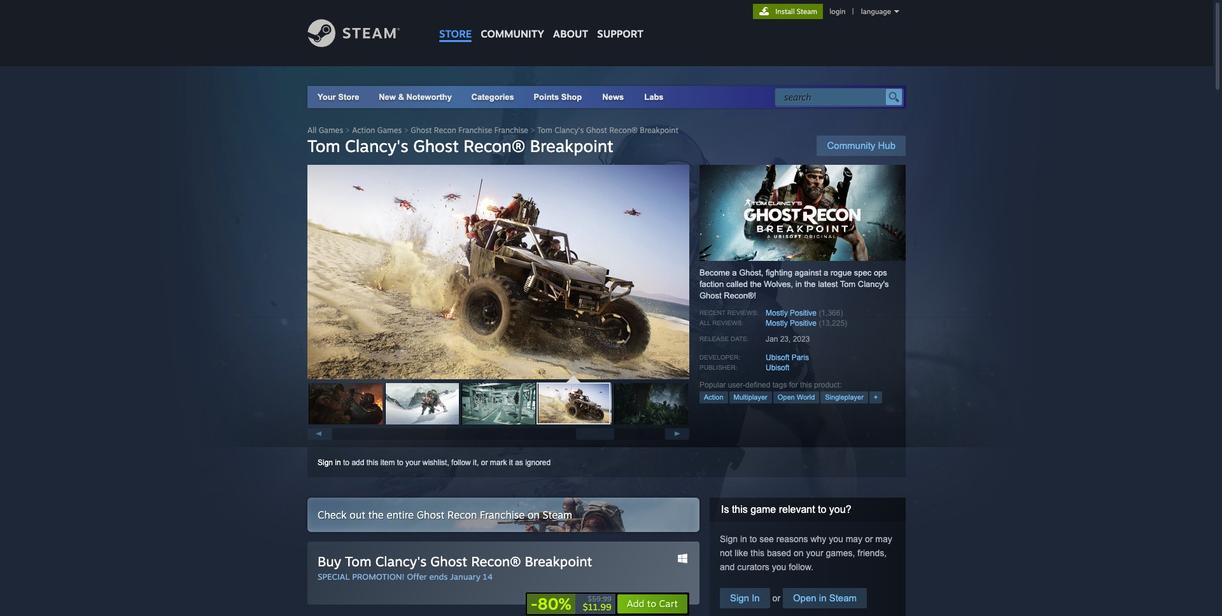 Task type: describe. For each thing, give the bounding box(es) containing it.
item
[[381, 458, 395, 467]]

or inside sign in to see reasons why you may or may not like this based on your games, friends, and curators you follow.
[[865, 534, 873, 544]]

tom clancy's ghost recon® breakpoint
[[308, 136, 614, 156]]

reviews: for mostly positive (1,366)
[[728, 309, 759, 316]]

user-
[[728, 381, 746, 390]]

to inside add to cart link
[[647, 598, 657, 610]]

community link
[[476, 0, 549, 46]]

in for sign in to add this item to your wishlist, follow it, or mark it as ignored
[[335, 458, 341, 467]]

3 > from the left
[[531, 125, 535, 135]]

recon®!
[[724, 291, 756, 301]]

$11.99
[[583, 602, 612, 613]]

0 horizontal spatial you
[[772, 562, 787, 572]]

new & noteworthy link
[[379, 92, 452, 102]]

add to cart link
[[617, 594, 688, 614]]

release date:
[[700, 336, 749, 343]]

mostly positive (13,225)
[[766, 319, 848, 328]]

categories link
[[472, 92, 514, 102]]

login link
[[827, 7, 848, 16]]

promotion!
[[352, 572, 405, 582]]

your inside sign in to see reasons why you may or may not like this based on your games, friends, and curators you follow.
[[806, 548, 824, 558]]

ghost inside "buy tom clancy's ghost recon® breakpoint special promotion! offer ends january 14"
[[431, 553, 467, 570]]

support
[[597, 27, 644, 40]]

store link
[[435, 0, 476, 46]]

sign in link
[[720, 588, 770, 609]]

1 games from the left
[[319, 125, 343, 135]]

action link
[[700, 392, 728, 404]]

in for sign in to see reasons why you may or may not like this based on your games, friends, and curators you follow.
[[740, 534, 747, 544]]

mostly for mostly positive (13,225)
[[766, 319, 788, 328]]

this up world
[[800, 381, 812, 390]]

$59.99
[[588, 595, 612, 604]]

tom down all games link in the left top of the page
[[308, 136, 340, 156]]

hub
[[878, 140, 896, 151]]

ghost down ghost recon franchise franchise link
[[413, 136, 459, 156]]

spec
[[854, 268, 872, 278]]

check out the entire ghost recon franchise on steam link
[[308, 498, 700, 532]]

login | language
[[830, 7, 891, 16]]

open in steam link
[[783, 588, 867, 609]]

$59.99 $11.99
[[583, 595, 612, 613]]

is this game relevant to you?
[[721, 504, 852, 515]]

points shop
[[534, 92, 582, 102]]

rogue
[[831, 268, 852, 278]]

positive for (13,225)
[[790, 319, 817, 328]]

points shop link
[[524, 86, 592, 108]]

tom clancy's ghost recon® breakpoint link
[[537, 125, 679, 135]]

news
[[603, 92, 624, 102]]

+
[[874, 393, 878, 401]]

-80%
[[531, 594, 572, 614]]

out
[[350, 509, 365, 521]]

breakpoint inside "buy tom clancy's ghost recon® breakpoint special promotion! offer ends january 14"
[[525, 553, 592, 570]]

action games link
[[352, 125, 402, 135]]

&
[[398, 92, 404, 102]]

as
[[515, 458, 523, 467]]

ubisoft paris
[[766, 353, 809, 362]]

search search field
[[784, 89, 883, 106]]

recent
[[700, 309, 726, 316]]

0 vertical spatial breakpoint
[[640, 125, 679, 135]]

ghost recon franchise franchise link
[[411, 125, 528, 135]]

franchise up tom clancy's ghost recon® breakpoint
[[459, 125, 492, 135]]

community
[[827, 140, 876, 151]]

the inside "link"
[[368, 509, 384, 521]]

sign for sign in to add this item to your wishlist, follow it, or mark it as ignored
[[318, 458, 333, 467]]

entire
[[387, 509, 414, 521]]

0 vertical spatial recon
[[434, 125, 456, 135]]

tags
[[773, 381, 787, 390]]

ubisoft paris link
[[766, 353, 809, 362]]

it
[[509, 458, 513, 467]]

all for all reviews:
[[700, 320, 711, 327]]

franchise down categories link on the top left of the page
[[495, 125, 528, 135]]

to right the item
[[397, 458, 404, 467]]

called
[[726, 280, 748, 289]]

to left add
[[343, 458, 350, 467]]

popular user-defined tags for this product:
[[700, 381, 842, 390]]

add
[[352, 458, 364, 467]]

clancy's down 'action games' link
[[345, 136, 409, 156]]

franchise inside "link"
[[480, 509, 525, 521]]

recon inside check out the entire ghost recon franchise on steam "link"
[[448, 509, 477, 521]]

1 a from the left
[[732, 268, 737, 278]]

clancy's inside "buy tom clancy's ghost recon® breakpoint special promotion! offer ends january 14"
[[375, 553, 427, 570]]

publisher:
[[700, 364, 738, 371]]

popular
[[700, 381, 726, 390]]

wolves,
[[764, 280, 793, 289]]

community
[[481, 27, 544, 40]]

steam inside "link"
[[543, 509, 572, 521]]

sign in link
[[318, 458, 341, 467]]

recent reviews:
[[700, 309, 759, 316]]

store
[[439, 27, 472, 40]]

open for open in steam
[[793, 593, 817, 604]]

mostly positive (1,366)
[[766, 309, 843, 318]]

0 horizontal spatial action
[[352, 125, 375, 135]]

1 horizontal spatial the
[[750, 280, 762, 289]]

noteworthy
[[407, 92, 452, 102]]

sign in to add this item to your wishlist, follow it, or mark it as ignored
[[318, 458, 551, 467]]

on inside "link"
[[528, 509, 540, 521]]

1 may from the left
[[846, 534, 863, 544]]

tom inside "buy tom clancy's ghost recon® breakpoint special promotion! offer ends january 14"
[[345, 553, 372, 570]]

january
[[450, 572, 481, 582]]

0 vertical spatial recon®
[[609, 125, 638, 135]]

friends,
[[858, 548, 887, 558]]

0 vertical spatial you
[[829, 534, 844, 544]]

date:
[[731, 336, 749, 343]]

world
[[797, 393, 815, 401]]

developer:
[[700, 354, 740, 361]]

product:
[[814, 381, 842, 390]]

mark
[[490, 458, 507, 467]]

clancy's down shop at the top of the page
[[555, 125, 584, 135]]

reviews: for mostly positive (13,225)
[[713, 320, 744, 327]]

community hub
[[827, 140, 896, 151]]

this right is
[[732, 504, 748, 515]]

tom inside "become a ghost, fighting against a rogue spec ops faction called the wolves, in the latest tom clancy's ghost recon®!"
[[840, 280, 856, 289]]

about link
[[549, 0, 593, 43]]

ends
[[429, 572, 448, 582]]

buy tom clancy's ghost recon® breakpoint special promotion! offer ends january 14
[[318, 553, 592, 582]]

1 vertical spatial recon®
[[464, 136, 525, 156]]

you?
[[830, 504, 852, 515]]

sign in to see reasons why you may or may not like this based on your games, friends, and curators you follow.
[[720, 534, 893, 572]]

new & noteworthy
[[379, 92, 452, 102]]

2 vertical spatial steam
[[829, 593, 857, 604]]



Task type: locate. For each thing, give the bounding box(es) containing it.
1 ubisoft from the top
[[766, 353, 790, 362]]

clancy's inside "become a ghost, fighting against a rogue spec ops faction called the wolves, in the latest tom clancy's ghost recon®!"
[[858, 280, 889, 289]]

2 horizontal spatial steam
[[829, 593, 857, 604]]

in down 'against'
[[796, 280, 802, 289]]

-
[[531, 594, 538, 614]]

sign for sign in to see reasons why you may or may not like this based on your games, friends, and curators you follow.
[[720, 534, 738, 544]]

a up latest
[[824, 268, 829, 278]]

steam down ignored
[[543, 509, 572, 521]]

sign left "in"
[[730, 593, 749, 604]]

0 horizontal spatial a
[[732, 268, 737, 278]]

positive
[[790, 309, 817, 318], [790, 319, 817, 328]]

reasons
[[777, 534, 808, 544]]

in for open in steam
[[819, 593, 827, 604]]

you up games,
[[829, 534, 844, 544]]

|
[[852, 7, 854, 16]]

open world link
[[773, 392, 820, 404]]

games down 'your'
[[319, 125, 343, 135]]

clancy's
[[555, 125, 584, 135], [345, 136, 409, 156], [858, 280, 889, 289], [375, 553, 427, 570]]

may
[[846, 534, 863, 544], [876, 534, 893, 544]]

recon®
[[609, 125, 638, 135], [464, 136, 525, 156], [471, 553, 521, 570]]

1 horizontal spatial may
[[876, 534, 893, 544]]

ghost inside "become a ghost, fighting against a rogue spec ops faction called the wolves, in the latest tom clancy's ghost recon®!"
[[700, 291, 722, 301]]

0 vertical spatial sign
[[318, 458, 333, 467]]

sign for sign in
[[730, 593, 749, 604]]

this right add
[[367, 458, 378, 467]]

tom up promotion!
[[345, 553, 372, 570]]

games
[[319, 125, 343, 135], [377, 125, 402, 135]]

may up friends,
[[876, 534, 893, 544]]

may up games,
[[846, 534, 863, 544]]

sign in
[[730, 593, 760, 604]]

0 horizontal spatial or
[[481, 458, 488, 467]]

reviews: down recon®!
[[728, 309, 759, 316]]

for
[[789, 381, 798, 390]]

to
[[343, 458, 350, 467], [397, 458, 404, 467], [818, 504, 827, 515], [750, 534, 757, 544], [647, 598, 657, 610]]

account menu navigation
[[753, 4, 906, 19]]

1 vertical spatial mostly
[[766, 319, 788, 328]]

faction
[[700, 280, 724, 289]]

jan 23, 2023
[[766, 335, 810, 344]]

on inside sign in to see reasons why you may or may not like this based on your games, friends, and curators you follow.
[[794, 548, 804, 558]]

0 vertical spatial or
[[481, 458, 488, 467]]

0 horizontal spatial the
[[368, 509, 384, 521]]

labs link
[[634, 86, 674, 108]]

all reviews:
[[700, 320, 744, 327]]

open down "follow."
[[793, 593, 817, 604]]

reviews: down recent reviews:
[[713, 320, 744, 327]]

open inside open in steam link
[[793, 593, 817, 604]]

a up called on the top of page
[[732, 268, 737, 278]]

1 vertical spatial recon
[[448, 509, 477, 521]]

recon down "follow" in the bottom left of the page
[[448, 509, 477, 521]]

ops
[[874, 268, 888, 278]]

add to cart
[[627, 598, 678, 610]]

add
[[627, 598, 645, 610]]

recon® inside "buy tom clancy's ghost recon® breakpoint special promotion! offer ends january 14"
[[471, 553, 521, 570]]

to inside sign in to see reasons why you may or may not like this based on your games, friends, and curators you follow.
[[750, 534, 757, 544]]

action down popular
[[704, 393, 724, 401]]

the down 'against'
[[805, 280, 816, 289]]

to left "see"
[[750, 534, 757, 544]]

steam down games,
[[829, 593, 857, 604]]

breakpoint down tom clancy's ghost recon® breakpoint link
[[530, 136, 614, 156]]

0 horizontal spatial on
[[528, 509, 540, 521]]

recon® up 14
[[471, 553, 521, 570]]

this up curators
[[751, 548, 765, 558]]

0 vertical spatial on
[[528, 509, 540, 521]]

action
[[352, 125, 375, 135], [704, 393, 724, 401]]

1 vertical spatial reviews:
[[713, 320, 744, 327]]

2 a from the left
[[824, 268, 829, 278]]

1 vertical spatial ubisoft
[[766, 364, 790, 372]]

franchise down mark
[[480, 509, 525, 521]]

2 horizontal spatial or
[[865, 534, 873, 544]]

games down new
[[377, 125, 402, 135]]

0 vertical spatial steam
[[797, 7, 818, 16]]

2 > from the left
[[404, 125, 409, 135]]

1 vertical spatial sign
[[720, 534, 738, 544]]

is
[[721, 504, 729, 515]]

1 vertical spatial your
[[806, 548, 824, 558]]

in
[[752, 593, 760, 604]]

tom down rogue
[[840, 280, 856, 289]]

0 horizontal spatial your
[[406, 458, 421, 467]]

1 horizontal spatial on
[[794, 548, 804, 558]]

0 horizontal spatial all
[[308, 125, 317, 135]]

your left wishlist,
[[406, 458, 421, 467]]

1 horizontal spatial you
[[829, 534, 844, 544]]

1 horizontal spatial or
[[770, 593, 783, 604]]

1 vertical spatial positive
[[790, 319, 817, 328]]

0 horizontal spatial games
[[319, 125, 343, 135]]

in up like
[[740, 534, 747, 544]]

global menu navigation
[[435, 0, 648, 46]]

open world
[[778, 393, 815, 401]]

steam right install
[[797, 7, 818, 16]]

you
[[829, 534, 844, 544], [772, 562, 787, 572]]

ghost right entire
[[417, 509, 445, 521]]

1 vertical spatial breakpoint
[[530, 136, 614, 156]]

latest
[[818, 280, 838, 289]]

reviews:
[[728, 309, 759, 316], [713, 320, 744, 327]]

2 positive from the top
[[790, 319, 817, 328]]

the
[[750, 280, 762, 289], [805, 280, 816, 289], [368, 509, 384, 521]]

in inside sign in to see reasons why you may or may not like this based on your games, friends, and curators you follow.
[[740, 534, 747, 544]]

release
[[700, 336, 729, 343]]

recon® down news link
[[609, 125, 638, 135]]

sign left add
[[318, 458, 333, 467]]

or right "in"
[[770, 593, 783, 604]]

a
[[732, 268, 737, 278], [824, 268, 829, 278]]

ubisoft down "ubisoft paris" link
[[766, 364, 790, 372]]

1 > from the left
[[345, 125, 350, 135]]

open down tags
[[778, 393, 795, 401]]

or up friends,
[[865, 534, 873, 544]]

not
[[720, 548, 733, 558]]

ubisoft for ubisoft link
[[766, 364, 790, 372]]

buy
[[318, 553, 341, 570]]

breakpoint down the labs
[[640, 125, 679, 135]]

1 horizontal spatial a
[[824, 268, 829, 278]]

0 vertical spatial your
[[406, 458, 421, 467]]

2 vertical spatial recon®
[[471, 553, 521, 570]]

positive for (1,366)
[[790, 309, 817, 318]]

ghost up ends
[[431, 553, 467, 570]]

see
[[760, 534, 774, 544]]

on up "follow."
[[794, 548, 804, 558]]

2 vertical spatial or
[[770, 593, 783, 604]]

in inside "become a ghost, fighting against a rogue spec ops faction called the wolves, in the latest tom clancy's ghost recon®!"
[[796, 280, 802, 289]]

recon up tom clancy's ghost recon® breakpoint
[[434, 125, 456, 135]]

ghost down faction
[[700, 291, 722, 301]]

follow.
[[789, 562, 814, 572]]

install steam
[[776, 7, 818, 16]]

0 horizontal spatial may
[[846, 534, 863, 544]]

ghost down news link
[[586, 125, 607, 135]]

> down points
[[531, 125, 535, 135]]

> right all games link in the left top of the page
[[345, 125, 350, 135]]

ubisoft up ubisoft link
[[766, 353, 790, 362]]

0 vertical spatial mostly
[[766, 309, 788, 318]]

your
[[318, 92, 336, 102]]

in
[[796, 280, 802, 289], [335, 458, 341, 467], [740, 534, 747, 544], [819, 593, 827, 604]]

paris
[[792, 353, 809, 362]]

1 positive from the top
[[790, 309, 817, 318]]

breakpoint
[[640, 125, 679, 135], [530, 136, 614, 156], [525, 553, 592, 570]]

2 ubisoft from the top
[[766, 364, 790, 372]]

0 horizontal spatial >
[[345, 125, 350, 135]]

ignored
[[525, 458, 551, 467]]

ghost inside "link"
[[417, 509, 445, 521]]

1 vertical spatial all
[[700, 320, 711, 327]]

or right it,
[[481, 458, 488, 467]]

1 horizontal spatial action
[[704, 393, 724, 401]]

1 vertical spatial steam
[[543, 509, 572, 521]]

fighting
[[766, 268, 793, 278]]

link to the steam homepage image
[[308, 19, 420, 47]]

multiplayer
[[734, 393, 768, 401]]

2 horizontal spatial >
[[531, 125, 535, 135]]

support link
[[593, 0, 648, 43]]

all for all games > action games > ghost recon franchise franchise > tom clancy's ghost recon® breakpoint
[[308, 125, 317, 135]]

2 vertical spatial sign
[[730, 593, 749, 604]]

multiplayer link
[[729, 392, 772, 404]]

1 horizontal spatial your
[[806, 548, 824, 558]]

> right 'action games' link
[[404, 125, 409, 135]]

why
[[811, 534, 827, 544]]

open
[[778, 393, 795, 401], [793, 593, 817, 604]]

sign inside sign in to see reasons why you may or may not like this based on your games, friends, and curators you follow.
[[720, 534, 738, 544]]

1 vertical spatial on
[[794, 548, 804, 558]]

1 horizontal spatial >
[[404, 125, 409, 135]]

like
[[735, 548, 748, 558]]

special
[[318, 572, 350, 582]]

mostly for mostly positive (1,366)
[[766, 309, 788, 318]]

steam inside account menu navigation
[[797, 7, 818, 16]]

game
[[751, 504, 776, 515]]

0 vertical spatial open
[[778, 393, 795, 401]]

franchise
[[459, 125, 492, 135], [495, 125, 528, 135], [480, 509, 525, 521]]

login
[[830, 7, 846, 16]]

ghost,
[[739, 268, 764, 278]]

this inside sign in to see reasons why you may or may not like this based on your games, friends, and curators you follow.
[[751, 548, 765, 558]]

the down ghost,
[[750, 280, 762, 289]]

jan
[[766, 335, 778, 344]]

ubisoft for ubisoft paris
[[766, 353, 790, 362]]

to right add
[[647, 598, 657, 610]]

breakpoint up the 80%
[[525, 553, 592, 570]]

singleplayer
[[825, 393, 864, 401]]

2023
[[793, 335, 810, 344]]

this
[[800, 381, 812, 390], [367, 458, 378, 467], [732, 504, 748, 515], [751, 548, 765, 558]]

1 vertical spatial action
[[704, 393, 724, 401]]

open for open world
[[778, 393, 795, 401]]

23,
[[780, 335, 791, 344]]

clancy's up offer
[[375, 553, 427, 570]]

in left add
[[335, 458, 341, 467]]

recon
[[434, 125, 456, 135], [448, 509, 477, 521]]

about
[[553, 27, 589, 40]]

news link
[[592, 86, 634, 108]]

recon® down 'all games > action games > ghost recon franchise franchise > tom clancy's ghost recon® breakpoint'
[[464, 136, 525, 156]]

install steam link
[[753, 4, 823, 19]]

0 vertical spatial action
[[352, 125, 375, 135]]

on down ignored
[[528, 509, 540, 521]]

new
[[379, 92, 396, 102]]

your down why
[[806, 548, 824, 558]]

and
[[720, 562, 735, 572]]

ghost down the new & noteworthy link
[[411, 125, 432, 135]]

open inside 'open world' link
[[778, 393, 795, 401]]

your store
[[318, 92, 359, 102]]

curators
[[737, 562, 770, 572]]

>
[[345, 125, 350, 135], [404, 125, 409, 135], [531, 125, 535, 135]]

in down sign in to see reasons why you may or may not like this based on your games, friends, and curators you follow.
[[819, 593, 827, 604]]

ghost
[[411, 125, 432, 135], [586, 125, 607, 135], [413, 136, 459, 156], [700, 291, 722, 301], [417, 509, 445, 521], [431, 553, 467, 570]]

2 may from the left
[[876, 534, 893, 544]]

labs
[[645, 92, 664, 102]]

singleplayer link
[[821, 392, 868, 404]]

0 horizontal spatial steam
[[543, 509, 572, 521]]

games,
[[826, 548, 855, 558]]

None search field
[[775, 88, 904, 106]]

2 mostly from the top
[[766, 319, 788, 328]]

positive up mostly positive (13,225)
[[790, 309, 817, 318]]

1 vertical spatial you
[[772, 562, 787, 572]]

2 horizontal spatial the
[[805, 280, 816, 289]]

categories
[[472, 92, 514, 102]]

1 mostly from the top
[[766, 309, 788, 318]]

positive down mostly positive (1,366)
[[790, 319, 817, 328]]

against
[[795, 268, 822, 278]]

clancy's down ops on the top of page
[[858, 280, 889, 289]]

1 vertical spatial open
[[793, 593, 817, 604]]

the right out
[[368, 509, 384, 521]]

you down based
[[772, 562, 787, 572]]

1 horizontal spatial steam
[[797, 7, 818, 16]]

open in steam
[[793, 593, 857, 604]]

follow
[[451, 458, 471, 467]]

to left you?
[[818, 504, 827, 515]]

0 vertical spatial ubisoft
[[766, 353, 790, 362]]

1 horizontal spatial all
[[700, 320, 711, 327]]

action down store
[[352, 125, 375, 135]]

ubisoft link
[[766, 364, 790, 372]]

tom down points
[[537, 125, 552, 135]]

become a ghost, fighting against a rogue spec ops faction called the wolves, in the latest tom clancy's ghost recon®!
[[700, 268, 889, 301]]

2 vertical spatial breakpoint
[[525, 553, 592, 570]]

2 games from the left
[[377, 125, 402, 135]]

sign up not
[[720, 534, 738, 544]]

0 vertical spatial reviews:
[[728, 309, 759, 316]]

1 horizontal spatial games
[[377, 125, 402, 135]]

1 vertical spatial or
[[865, 534, 873, 544]]

0 vertical spatial all
[[308, 125, 317, 135]]

shop
[[561, 92, 582, 102]]

0 vertical spatial positive
[[790, 309, 817, 318]]



Task type: vqa. For each thing, say whether or not it's contained in the screenshot.
the - to the top
no



